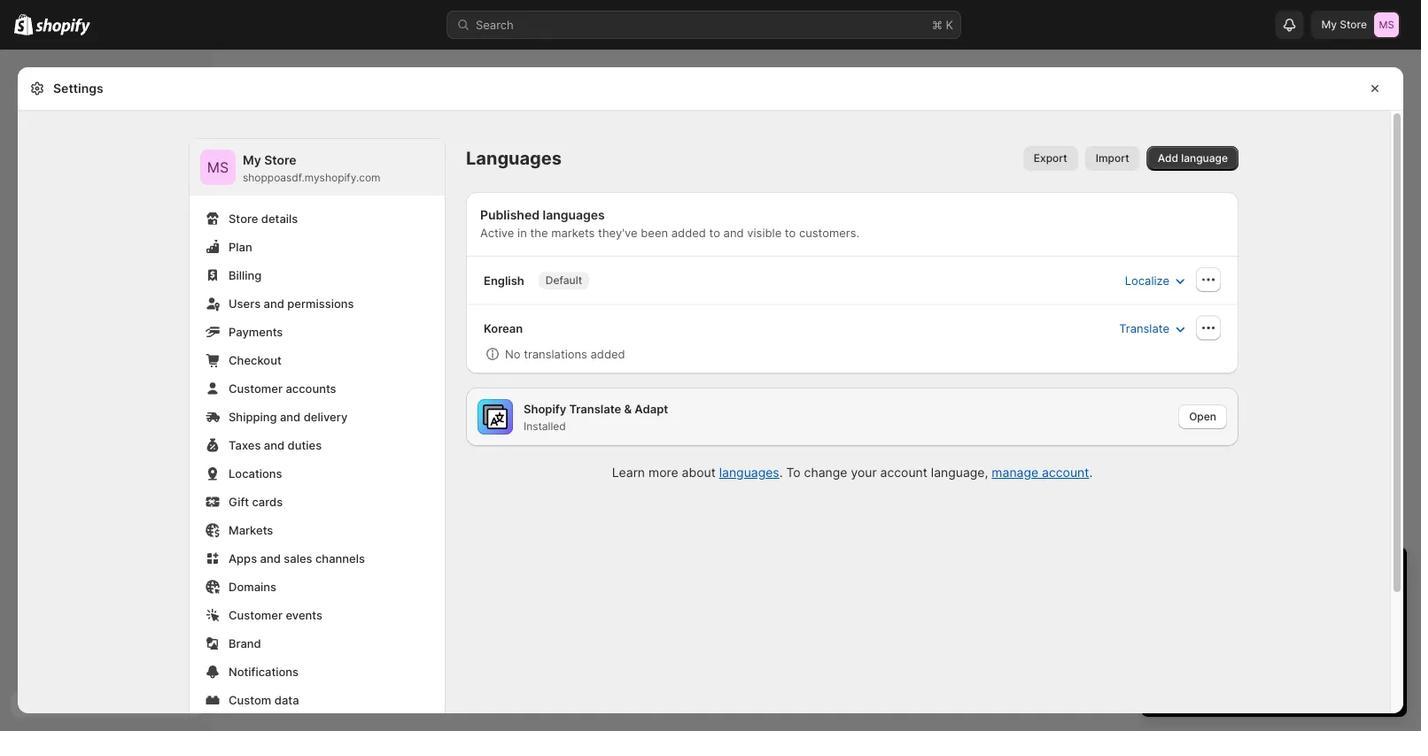 Task type: describe. For each thing, give the bounding box(es) containing it.
store details
[[229, 212, 298, 225]]

and inside 'published languages active in the markets they've been added to and visible to customers.'
[[724, 226, 744, 240]]

apps and sales channels link
[[200, 547, 434, 571]]

your
[[851, 466, 877, 481]]

checkout
[[229, 354, 282, 367]]

users
[[229, 297, 261, 311]]

my for my store
[[1321, 18, 1337, 31]]

installed
[[524, 420, 566, 433]]

duties
[[288, 439, 322, 452]]

markets link
[[200, 518, 434, 543]]

accounts
[[286, 382, 336, 396]]

billing
[[229, 268, 262, 282]]

more
[[649, 466, 678, 481]]

and for sales
[[260, 552, 281, 566]]

brand link
[[200, 632, 434, 657]]

translate inside shopify translate & adapt installed
[[569, 402, 621, 416]]

shopify translate & adapt link
[[524, 400, 672, 418]]

translations
[[524, 347, 587, 361]]

gift
[[229, 495, 249, 509]]

2 account from the left
[[1042, 466, 1089, 481]]

shipping
[[229, 410, 277, 424]]

open
[[1189, 411, 1217, 424]]

brand
[[229, 637, 261, 651]]

translate inside dropdown button
[[1119, 322, 1170, 336]]

languages inside 'published languages active in the markets they've been added to and visible to customers.'
[[543, 208, 605, 223]]

⌘
[[932, 18, 943, 31]]

settings
[[53, 81, 103, 96]]

added inside 'published languages active in the markets they've been added to and visible to customers.'
[[671, 226, 706, 240]]

shopify translate & adapt installed
[[524, 402, 668, 433]]

locations
[[229, 467, 282, 481]]

payments link
[[200, 320, 434, 345]]

&
[[624, 402, 632, 416]]

they've
[[598, 226, 638, 240]]

1 vertical spatial languages
[[719, 466, 779, 481]]

domains link
[[200, 575, 434, 600]]

to
[[786, 466, 801, 481]]

customer events link
[[200, 603, 434, 628]]

adapt
[[635, 402, 668, 416]]

and for delivery
[[280, 410, 301, 424]]

customer events
[[229, 609, 323, 622]]

taxes
[[229, 439, 261, 452]]

payments
[[229, 325, 283, 339]]

channels
[[315, 552, 365, 566]]

import
[[1096, 152, 1129, 165]]

gift cards link
[[200, 490, 434, 515]]

export button
[[1023, 146, 1078, 171]]

shopify image
[[36, 18, 91, 36]]

my store image
[[200, 150, 236, 185]]

events
[[286, 609, 323, 622]]

add language button
[[1147, 146, 1239, 171]]

store inside store details link
[[229, 212, 258, 225]]

published
[[480, 208, 540, 223]]

shopify image
[[14, 14, 33, 35]]

1 . from the left
[[779, 466, 783, 481]]

languages
[[466, 148, 562, 169]]

locations link
[[200, 462, 434, 486]]

active
[[480, 226, 514, 240]]

manage
[[992, 466, 1039, 481]]

markets
[[551, 226, 595, 240]]

and for permissions
[[264, 297, 284, 311]]

no translations added
[[505, 347, 625, 361]]

shop settings menu element
[[190, 139, 445, 732]]

customers.
[[799, 226, 859, 240]]

apps
[[229, 552, 257, 566]]

1 account from the left
[[880, 466, 928, 481]]

settings dialog
[[18, 67, 1403, 732]]

open link
[[1179, 405, 1227, 430]]

2 to from the left
[[785, 226, 796, 240]]

1 vertical spatial added
[[591, 347, 625, 361]]

localize button
[[1114, 268, 1200, 293]]

languages link
[[719, 466, 779, 481]]



Task type: locate. For each thing, give the bounding box(es) containing it.
1 vertical spatial customer
[[229, 609, 283, 622]]

to right visible
[[785, 226, 796, 240]]

0 vertical spatial customer
[[229, 382, 283, 396]]

my left my store image
[[1321, 18, 1337, 31]]

1 vertical spatial store
[[264, 153, 296, 168]]

translate
[[1119, 322, 1170, 336], [569, 402, 621, 416]]

languages up 'markets' at left top
[[543, 208, 605, 223]]

cards
[[252, 495, 283, 509]]

learn
[[612, 466, 645, 481]]

1 horizontal spatial my
[[1321, 18, 1337, 31]]

. right manage
[[1089, 466, 1093, 481]]

. left the 'to'
[[779, 466, 783, 481]]

1 horizontal spatial translate
[[1119, 322, 1170, 336]]

published languages active in the markets they've been added to and visible to customers.
[[480, 208, 859, 240]]

store left my store image
[[1340, 18, 1367, 31]]

2 vertical spatial store
[[229, 212, 258, 225]]

gift cards
[[229, 495, 283, 509]]

k
[[946, 18, 953, 31]]

shoppoasdf.myshopify.com
[[243, 171, 381, 184]]

store for my store
[[1340, 18, 1367, 31]]

to left visible
[[709, 226, 720, 240]]

0 vertical spatial translate
[[1119, 322, 1170, 336]]

apps and sales channels
[[229, 552, 365, 566]]

0 vertical spatial languages
[[543, 208, 605, 223]]

store up shoppoasdf.myshopify.com on the left
[[264, 153, 296, 168]]

store details link
[[200, 206, 434, 231]]

my right my store icon
[[243, 153, 261, 168]]

and right users
[[264, 297, 284, 311]]

0 horizontal spatial my
[[243, 153, 261, 168]]

1 horizontal spatial store
[[264, 153, 296, 168]]

plan link
[[200, 235, 434, 260]]

notifications link
[[200, 660, 434, 685]]

2 days left in your trial element
[[1141, 594, 1407, 718]]

permissions
[[287, 297, 354, 311]]

and right taxes
[[264, 439, 285, 452]]

added right translations
[[591, 347, 625, 361]]

translate down the localize on the top right
[[1119, 322, 1170, 336]]

search
[[476, 18, 514, 31]]

shipping and delivery link
[[200, 405, 434, 430]]

add language
[[1158, 152, 1228, 165]]

0 horizontal spatial .
[[779, 466, 783, 481]]

store up plan
[[229, 212, 258, 225]]

about
[[682, 466, 716, 481]]

and left visible
[[724, 226, 744, 240]]

added right been
[[671, 226, 706, 240]]

1 horizontal spatial .
[[1089, 466, 1093, 481]]

default
[[546, 274, 582, 287]]

0 horizontal spatial translate
[[569, 402, 621, 416]]

store inside my store shoppoasdf.myshopify.com
[[264, 153, 296, 168]]

and
[[724, 226, 744, 240], [264, 297, 284, 311], [280, 410, 301, 424], [264, 439, 285, 452], [260, 552, 281, 566]]

change
[[804, 466, 847, 481]]

languages left the 'to'
[[719, 466, 779, 481]]

0 horizontal spatial languages
[[543, 208, 605, 223]]

domains
[[229, 580, 277, 594]]

the
[[530, 226, 548, 240]]

ms button
[[200, 150, 236, 185]]

0 vertical spatial store
[[1340, 18, 1367, 31]]

1 to from the left
[[709, 226, 720, 240]]

korean
[[484, 322, 523, 336]]

language,
[[931, 466, 988, 481]]

my store image
[[1374, 12, 1399, 37]]

plan
[[229, 240, 252, 254]]

my store shoppoasdf.myshopify.com
[[243, 153, 381, 184]]

added
[[671, 226, 706, 240], [591, 347, 625, 361]]

customer for customer events
[[229, 609, 283, 622]]

account right your
[[880, 466, 928, 481]]

0 horizontal spatial account
[[880, 466, 928, 481]]

customer for customer accounts
[[229, 382, 283, 396]]

learn more about languages . to change your account language, manage account .
[[612, 466, 1093, 481]]

notifications
[[229, 665, 299, 679]]

customer down checkout
[[229, 382, 283, 396]]

english
[[484, 274, 524, 287]]

1 customer from the top
[[229, 382, 283, 396]]

1 horizontal spatial account
[[1042, 466, 1089, 481]]

checkout link
[[200, 348, 434, 373]]

export
[[1034, 152, 1067, 165]]

users and permissions
[[229, 297, 354, 311]]

1 vertical spatial my
[[243, 153, 261, 168]]

0 horizontal spatial to
[[709, 226, 720, 240]]

store for my store shoppoasdf.myshopify.com
[[264, 153, 296, 168]]

⌘ k
[[932, 18, 953, 31]]

taxes and duties
[[229, 439, 322, 452]]

1 vertical spatial translate
[[569, 402, 621, 416]]

.
[[779, 466, 783, 481], [1089, 466, 1093, 481]]

taxes and duties link
[[200, 433, 434, 458]]

customer accounts link
[[200, 377, 434, 401]]

0 vertical spatial added
[[671, 226, 706, 240]]

billing link
[[200, 263, 434, 288]]

1 horizontal spatial languages
[[719, 466, 779, 481]]

add
[[1158, 152, 1178, 165]]

my for my store shoppoasdf.myshopify.com
[[243, 153, 261, 168]]

language
[[1181, 152, 1228, 165]]

been
[[641, 226, 668, 240]]

0 vertical spatial my
[[1321, 18, 1337, 31]]

customer accounts
[[229, 382, 336, 396]]

details
[[261, 212, 298, 225]]

my inside my store shoppoasdf.myshopify.com
[[243, 153, 261, 168]]

account
[[880, 466, 928, 481], [1042, 466, 1089, 481]]

delivery
[[304, 410, 348, 424]]

2 customer from the top
[[229, 609, 283, 622]]

import button
[[1085, 146, 1140, 171]]

and down customer accounts
[[280, 410, 301, 424]]

customer inside "link"
[[229, 609, 283, 622]]

2 horizontal spatial store
[[1340, 18, 1367, 31]]

in
[[517, 226, 527, 240]]

data
[[274, 694, 299, 707]]

customer down domains
[[229, 609, 283, 622]]

localize
[[1125, 274, 1170, 287]]

0 horizontal spatial added
[[591, 347, 625, 361]]

custom
[[229, 694, 271, 707]]

2 . from the left
[[1089, 466, 1093, 481]]

customer
[[229, 382, 283, 396], [229, 609, 283, 622]]

users and permissions link
[[200, 292, 434, 316]]

account right manage
[[1042, 466, 1089, 481]]

manage account link
[[992, 466, 1089, 481]]

shipping and delivery
[[229, 410, 348, 424]]

custom data link
[[200, 688, 434, 713]]

markets
[[229, 524, 273, 537]]

shopify
[[524, 402, 566, 416]]

store
[[1340, 18, 1367, 31], [264, 153, 296, 168], [229, 212, 258, 225]]

dialog
[[1411, 67, 1421, 714]]

custom data
[[229, 694, 299, 707]]

no
[[505, 347, 521, 361]]

1 horizontal spatial added
[[671, 226, 706, 240]]

translate left &
[[569, 402, 621, 416]]

and right apps
[[260, 552, 281, 566]]

visible
[[747, 226, 782, 240]]

1 horizontal spatial to
[[785, 226, 796, 240]]

and for duties
[[264, 439, 285, 452]]

0 horizontal spatial store
[[229, 212, 258, 225]]

sales
[[284, 552, 312, 566]]

my store
[[1321, 18, 1367, 31]]



Task type: vqa. For each thing, say whether or not it's contained in the screenshot.
manage account link
yes



